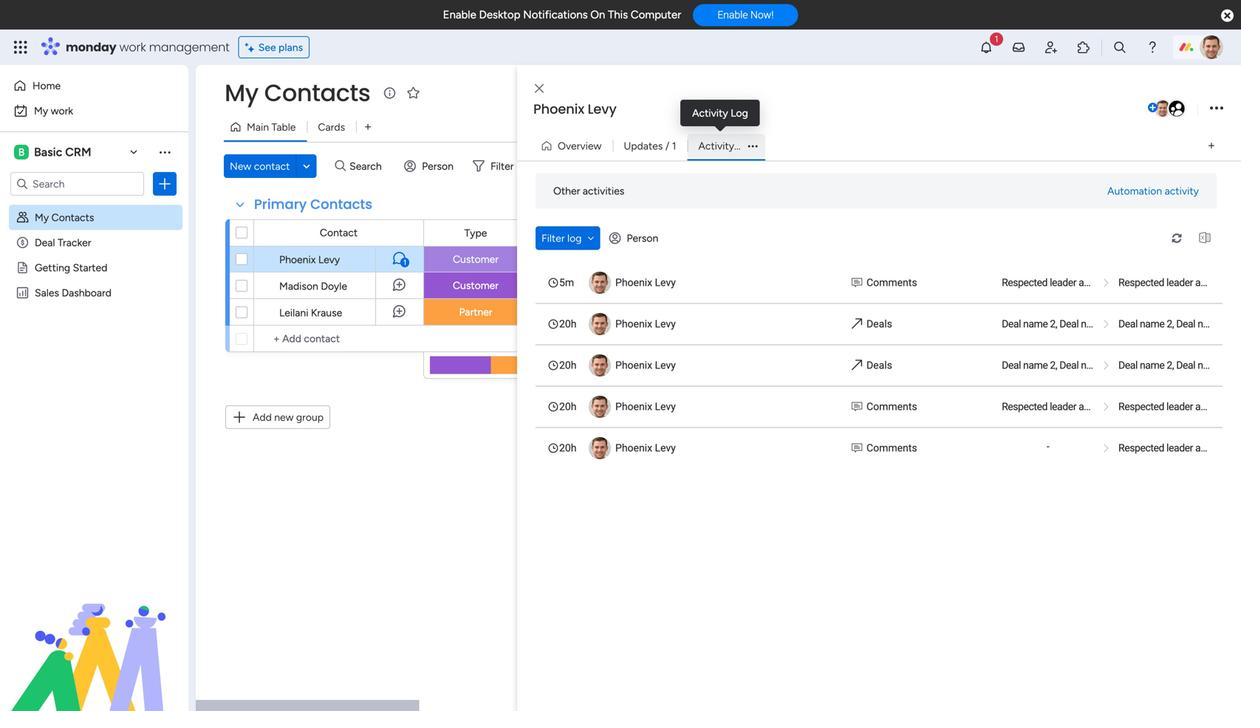 Task type: describe. For each thing, give the bounding box(es) containing it.
basic
[[34, 145, 62, 159]]

automation activity button
[[1102, 179, 1205, 203]]

see
[[258, 41, 276, 54]]

comments for respected leader and fellow member of the board. i just 
[[867, 277, 917, 289]]

automation activity
[[1108, 185, 1199, 197]]

activity inside button
[[698, 140, 734, 152]]

notifications image
[[979, 40, 994, 55]]

Email field
[[577, 225, 609, 241]]

basic crm
[[34, 145, 91, 159]]

lottie animation element
[[0, 562, 188, 712]]

deal name 2, deal name 5 for deal name 2, deal name 5, le
[[1002, 318, 1113, 330]]

monday work management
[[66, 39, 230, 55]]

add view image
[[365, 122, 371, 132]]

contact
[[254, 160, 290, 173]]

select product image
[[13, 40, 28, 55]]

board. for respected leader and fellow member of the board.
[[1191, 401, 1218, 413]]

updates
[[624, 140, 663, 152]]

v2 long text column image for 5m
[[852, 275, 862, 291]]

5, for le
[[1225, 318, 1232, 330]]

sort
[[565, 160, 585, 173]]

dapulse addbtn image
[[1148, 103, 1158, 113]]

desktop
[[479, 8, 520, 21]]

add new group button
[[225, 406, 330, 429]]

new contact button
[[224, 154, 296, 178]]

workspace options image
[[157, 145, 172, 159]]

filter for filter
[[491, 160, 514, 173]]

phoenix@email.com link
[[547, 253, 640, 265]]

v2 board relation small image
[[852, 317, 862, 332]]

2 customer from the top
[[453, 279, 499, 292]]

phoenix for v2 long text column image associated with 20h
[[615, 442, 652, 454]]

respected for v2 long text column icon
[[1119, 401, 1164, 413]]

tracker
[[58, 236, 91, 249]]

0 horizontal spatial terry turtle image
[[1153, 99, 1173, 118]]

main
[[247, 121, 269, 133]]

crm
[[65, 145, 91, 159]]

primary contacts
[[254, 195, 372, 214]]

doyle
[[321, 280, 347, 293]]

add view image
[[1209, 141, 1215, 151]]

leilani
[[279, 307, 308, 319]]

de
[[1234, 359, 1241, 372]]

enable desktop notifications on this computer
[[443, 8, 681, 21]]

b
[[18, 146, 25, 158]]

sort button
[[541, 154, 593, 178]]

automation
[[1108, 185, 1162, 197]]

leilani@email.com link
[[550, 306, 636, 318]]

respected leader and fellow member of the board. i just 
[[1002, 277, 1241, 289]]

started
[[73, 262, 107, 274]]

levy for v2 board relation small image
[[655, 318, 676, 330]]

list box containing 5m
[[536, 262, 1241, 469]]

new
[[274, 411, 294, 424]]

main table
[[247, 121, 296, 133]]

arrow down image
[[519, 157, 537, 175]]

5, for de
[[1225, 359, 1232, 372]]

type
[[464, 227, 487, 239]]

monday marketplace image
[[1076, 40, 1091, 55]]

cards
[[318, 121, 345, 133]]

other activities
[[553, 185, 625, 197]]

deal tracker
[[35, 236, 91, 249]]

enable for enable desktop notifications on this computer
[[443, 8, 476, 21]]

partner
[[459, 306, 493, 318]]

respected leader and fellow  for respected leader and fellow member of the board.
[[1119, 401, 1241, 413]]

madison
[[279, 280, 318, 293]]

dashboard
[[62, 287, 112, 299]]

filter log button
[[536, 226, 600, 250]]

getting started
[[35, 262, 107, 274]]

krause
[[311, 307, 342, 319]]

contacts for primary contacts field
[[310, 195, 372, 214]]

/
[[665, 140, 669, 152]]

1 horizontal spatial my contacts
[[225, 76, 370, 109]]

enable now! button
[[693, 4, 798, 26]]

v2 long text column image for 20h
[[852, 441, 862, 456]]

filter button
[[467, 154, 537, 178]]

contact
[[320, 226, 358, 239]]

home link
[[9, 74, 180, 98]]

enable for enable now!
[[718, 9, 748, 21]]

on
[[591, 8, 605, 21]]

20h for v2 long text column icon
[[559, 401, 577, 413]]

email
[[581, 227, 606, 239]]

sales dashboard
[[35, 287, 112, 299]]

levy for v2 long text column image associated with 5m
[[655, 277, 676, 289]]

v2 long text column image
[[852, 399, 862, 415]]

plans
[[279, 41, 303, 54]]

phoenix@email.com
[[550, 253, 637, 265]]

deal name 2, deal name 5, de
[[1119, 359, 1241, 372]]

5m
[[559, 277, 574, 289]]

Phoenix Levy field
[[530, 100, 1145, 119]]

madison@email.com link
[[546, 280, 641, 291]]

my up main
[[225, 76, 258, 109]]

1 image
[[990, 30, 1003, 47]]

fellow for v2 long text column icon
[[1214, 401, 1240, 413]]

public board image
[[16, 261, 30, 275]]

v2 board relation small image
[[852, 358, 862, 373]]

0 vertical spatial activity
[[692, 107, 728, 119]]

overview
[[558, 140, 602, 152]]

just
[[1225, 277, 1241, 289]]

angle down image
[[303, 161, 310, 172]]

my work option
[[9, 99, 180, 123]]

5 for deal name 2, deal name 5, de
[[1108, 359, 1113, 372]]

levy for v2 long text column icon
[[655, 401, 676, 413]]

levy for v2 board relation small icon
[[655, 359, 676, 372]]

monday
[[66, 39, 116, 55]]

phoenix levy for v2 long text column icon
[[615, 401, 676, 413]]

overview button
[[535, 134, 613, 158]]

Type field
[[461, 225, 491, 241]]

madison doyle
[[279, 280, 347, 293]]

0 horizontal spatial person
[[422, 160, 454, 173]]

comments for respected leader and fellow member of the board.
[[867, 401, 917, 413]]

new
[[230, 160, 251, 173]]

phoenix inside field
[[533, 100, 584, 119]]

+ Add contact text field
[[262, 330, 417, 348]]

this
[[608, 8, 628, 21]]

3 comments from the top
[[867, 442, 917, 454]]

phoenix for v2 board relation small icon
[[615, 359, 652, 372]]

Primary Contacts field
[[250, 195, 376, 214]]

updates / 1 button
[[613, 134, 687, 158]]

2 vertical spatial options image
[[157, 177, 172, 191]]

now!
[[751, 9, 774, 21]]

deals for deal name 2, deal name 5, de
[[867, 359, 892, 372]]

20h for v2 long text column image associated with 20h
[[559, 442, 577, 454]]

i
[[1221, 277, 1223, 289]]

other
[[553, 185, 580, 197]]

add new group
[[253, 411, 324, 424]]

hide
[[622, 160, 643, 173]]



Task type: locate. For each thing, give the bounding box(es) containing it.
0 horizontal spatial person button
[[398, 154, 462, 178]]

20h for v2 board relation small icon
[[559, 359, 577, 372]]

phoenix levy for v2 long text column image associated with 5m
[[615, 277, 676, 289]]

management
[[149, 39, 230, 55]]

leader for v2 long text column image associated with 5m
[[1167, 277, 1193, 289]]

primary
[[254, 195, 307, 214]]

enable left desktop
[[443, 8, 476, 21]]

respected leader and fellow  for respected leader and fellow member of the board. i just 
[[1119, 277, 1241, 289]]

fellow
[[1097, 277, 1123, 289], [1214, 277, 1240, 289], [1097, 401, 1123, 413], [1214, 401, 1240, 413], [1214, 442, 1240, 454]]

1 deals from the top
[[867, 318, 892, 330]]

show board description image
[[381, 86, 399, 100]]

0 vertical spatial activity log
[[692, 107, 748, 119]]

home option
[[9, 74, 180, 98]]

1 horizontal spatial list box
[[536, 262, 1241, 469]]

terry turtle image down dapulse close image
[[1200, 35, 1224, 59]]

4 20h from the top
[[559, 442, 577, 454]]

invite members image
[[1044, 40, 1059, 55]]

activity up activity log button
[[692, 107, 728, 119]]

v2 search image
[[335, 158, 346, 175]]

contacts for my contacts field
[[264, 76, 370, 109]]

work down home
[[51, 105, 73, 117]]

phoenix levy for v2 long text column image associated with 20h
[[615, 442, 676, 454]]

work right 'monday'
[[119, 39, 146, 55]]

my down home
[[34, 105, 48, 117]]

0 horizontal spatial work
[[51, 105, 73, 117]]

1 vertical spatial person
[[627, 232, 658, 245]]

enable inside 'button'
[[718, 9, 748, 21]]

option
[[0, 204, 188, 207]]

the for respected leader and fellow member of the board.
[[1175, 401, 1189, 413]]

work inside the my work option
[[51, 105, 73, 117]]

0 horizontal spatial 1
[[403, 258, 406, 267]]

leilani@email.com
[[553, 306, 633, 318]]

1 vertical spatial activity
[[698, 140, 734, 152]]

activity log inside button
[[698, 140, 754, 152]]

1 board. from the top
[[1191, 277, 1218, 289]]

phoenix levy for v2 board relation small image
[[615, 318, 676, 330]]

main table button
[[224, 115, 307, 139]]

filter log
[[542, 232, 582, 245]]

activity log
[[692, 107, 748, 119], [698, 140, 754, 152]]

hide button
[[598, 154, 652, 178]]

0 vertical spatial 5
[[1108, 318, 1113, 330]]

work for monday
[[119, 39, 146, 55]]

respected leader and fellow 
[[1119, 277, 1241, 289], [1119, 401, 1241, 413], [1119, 442, 1241, 454]]

of
[[1164, 277, 1173, 289], [1164, 401, 1173, 413]]

add to favorites image
[[406, 85, 421, 100]]

person button
[[398, 154, 462, 178], [603, 226, 667, 250]]

list box containing my contacts
[[0, 202, 188, 505]]

0 vertical spatial options image
[[1210, 99, 1224, 119]]

0 vertical spatial terry turtle image
[[1200, 35, 1224, 59]]

1 horizontal spatial terry turtle image
[[1200, 35, 1224, 59]]

0 vertical spatial comments
[[867, 277, 917, 289]]

1 vertical spatial log
[[737, 140, 754, 152]]

v2 long text column image up v2 board relation small image
[[852, 275, 862, 291]]

1 v2 long text column image from the top
[[852, 275, 862, 291]]

0 horizontal spatial options image
[[157, 177, 172, 191]]

person
[[422, 160, 454, 173], [627, 232, 658, 245]]

the down deal name 2, deal name 5, de
[[1175, 401, 1189, 413]]

the for respected leader and fellow member of the board. i just 
[[1175, 277, 1189, 289]]

filter for filter log
[[542, 232, 565, 245]]

fellow for v2 long text column image associated with 20h
[[1214, 442, 1240, 454]]

1 5, from the top
[[1225, 318, 1232, 330]]

dapulse drag 2 image
[[519, 372, 524, 389]]

phoenix
[[533, 100, 584, 119], [279, 253, 316, 266], [615, 277, 652, 289], [615, 318, 652, 330], [615, 359, 652, 372], [615, 401, 652, 413], [615, 442, 652, 454]]

2 horizontal spatial options image
[[1210, 99, 1224, 119]]

1 vertical spatial of
[[1164, 401, 1173, 413]]

my
[[225, 76, 258, 109], [34, 105, 48, 117], [35, 211, 49, 224]]

1 of from the top
[[1164, 277, 1173, 289]]

Search field
[[346, 156, 390, 177]]

member up deal name 2, deal name 5, le
[[1125, 277, 1162, 289]]

leader for v2 long text column image associated with 20h
[[1167, 442, 1193, 454]]

1 horizontal spatial work
[[119, 39, 146, 55]]

phoenix for v2 long text column image associated with 5m
[[615, 277, 652, 289]]

2 5 from the top
[[1108, 359, 1113, 372]]

and
[[1079, 277, 1095, 289], [1195, 277, 1212, 289], [1079, 401, 1095, 413], [1195, 401, 1212, 413], [1195, 442, 1212, 454]]

customer up partner
[[453, 279, 499, 292]]

2 20h from the top
[[559, 359, 577, 372]]

1 vertical spatial v2 long text column image
[[852, 441, 862, 456]]

1 vertical spatial the
[[1175, 401, 1189, 413]]

levy for v2 long text column image associated with 20h
[[655, 442, 676, 454]]

respected for v2 long text column image associated with 5m
[[1119, 277, 1164, 289]]

2 v2 long text column image from the top
[[852, 441, 862, 456]]

log inside button
[[737, 140, 754, 152]]

2 vertical spatial respected leader and fellow 
[[1119, 442, 1241, 454]]

1 horizontal spatial 1
[[672, 140, 676, 152]]

1 vertical spatial 1
[[403, 258, 406, 267]]

group
[[296, 411, 324, 424]]

0 vertical spatial member
[[1125, 277, 1162, 289]]

person left filter popup button
[[422, 160, 454, 173]]

3 respected leader and fellow  from the top
[[1119, 442, 1241, 454]]

leilani krause
[[279, 307, 342, 319]]

contacts up tracker
[[51, 211, 94, 224]]

2 deal name 2, deal name 5 from the top
[[1002, 359, 1113, 372]]

1 vertical spatial board.
[[1191, 401, 1218, 413]]

filter left log
[[542, 232, 565, 245]]

phoenix levy for v2 board relation small icon
[[615, 359, 676, 372]]

my contacts up deal tracker
[[35, 211, 94, 224]]

sales
[[35, 287, 59, 299]]

20h for v2 board relation small image
[[559, 318, 577, 330]]

0 vertical spatial my contacts
[[225, 76, 370, 109]]

contacts
[[264, 76, 370, 109], [310, 195, 372, 214], [51, 211, 94, 224]]

0 vertical spatial filter
[[491, 160, 514, 173]]

1 20h from the top
[[559, 318, 577, 330]]

1 vertical spatial activity log
[[698, 140, 754, 152]]

1 vertical spatial options image
[[742, 141, 764, 150]]

new contact
[[230, 160, 290, 173]]

activities
[[583, 185, 625, 197]]

filter inside popup button
[[491, 160, 514, 173]]

20h
[[559, 318, 577, 330], [559, 359, 577, 372], [559, 401, 577, 413], [559, 442, 577, 454]]

1 member from the top
[[1125, 277, 1162, 289]]

contacts inside field
[[310, 195, 372, 214]]

1 vertical spatial 5,
[[1225, 359, 1232, 372]]

deal name 2, deal name 5, le
[[1119, 318, 1241, 330]]

my inside option
[[34, 105, 48, 117]]

0 vertical spatial respected leader and fellow 
[[1119, 277, 1241, 289]]

1 horizontal spatial enable
[[718, 9, 748, 21]]

v2 long text column image
[[852, 275, 862, 291], [852, 441, 862, 456]]

0 horizontal spatial filter
[[491, 160, 514, 173]]

activity
[[1165, 185, 1199, 197]]

notifications
[[523, 8, 588, 21]]

home
[[33, 79, 61, 92]]

computer
[[631, 8, 681, 21]]

person button right search field
[[398, 154, 462, 178]]

0 vertical spatial deal name 2, deal name 5
[[1002, 318, 1113, 330]]

1
[[672, 140, 676, 152], [403, 258, 406, 267]]

1 5 from the top
[[1108, 318, 1113, 330]]

5,
[[1225, 318, 1232, 330], [1225, 359, 1232, 372]]

5, left le
[[1225, 318, 1232, 330]]

phoenix levy inside field
[[533, 100, 617, 119]]

1 vertical spatial filter
[[542, 232, 565, 245]]

5 for deal name 2, deal name 5, le
[[1108, 318, 1113, 330]]

Search in workspace field
[[31, 175, 123, 192]]

0 vertical spatial board.
[[1191, 277, 1218, 289]]

1 horizontal spatial options image
[[742, 141, 764, 150]]

updates / 1
[[624, 140, 676, 152]]

levy inside phoenix levy field
[[588, 100, 617, 119]]

1 enable from the left
[[443, 8, 476, 21]]

enable left now! at the top right of the page
[[718, 9, 748, 21]]

my up deal tracker
[[35, 211, 49, 224]]

v2 long text column image down v2 long text column icon
[[852, 441, 862, 456]]

My Contacts field
[[221, 76, 374, 109]]

everyone at beyond imagination image
[[1167, 99, 1187, 118]]

1 vertical spatial 5
[[1108, 359, 1113, 372]]

board.
[[1191, 277, 1218, 289], [1191, 401, 1218, 413]]

1 comments from the top
[[867, 277, 917, 289]]

2 member from the top
[[1125, 401, 1162, 413]]

0 vertical spatial customer
[[453, 253, 499, 266]]

2 enable from the left
[[718, 9, 748, 21]]

deals right v2 board relation small icon
[[867, 359, 892, 372]]

person button right angle down image
[[603, 226, 667, 250]]

terry turtle image down help image on the top
[[1153, 99, 1173, 118]]

contacts inside list box
[[51, 211, 94, 224]]

of for respected leader and fellow member of the board.
[[1164, 401, 1173, 413]]

1 vertical spatial respected leader and fellow 
[[1119, 401, 1241, 413]]

1 respected leader and fellow  from the top
[[1119, 277, 1241, 289]]

0 vertical spatial the
[[1175, 277, 1189, 289]]

1 vertical spatial terry turtle image
[[1153, 99, 1173, 118]]

0 vertical spatial deals
[[867, 318, 892, 330]]

0 horizontal spatial my contacts
[[35, 211, 94, 224]]

refresh image
[[1165, 233, 1189, 244]]

contacts up contact
[[310, 195, 372, 214]]

member for respected leader and fellow member of the board.
[[1125, 401, 1162, 413]]

respected for v2 long text column image associated with 20h
[[1119, 442, 1164, 454]]

2 comments from the top
[[867, 401, 917, 413]]

of down deal name 2, deal name 5, de
[[1164, 401, 1173, 413]]

log
[[567, 232, 582, 245]]

1 customer from the top
[[453, 253, 499, 266]]

0 vertical spatial 1
[[672, 140, 676, 152]]

search everything image
[[1113, 40, 1127, 55]]

levy
[[588, 100, 617, 119], [318, 253, 340, 266], [655, 277, 676, 289], [655, 318, 676, 330], [655, 359, 676, 372], [655, 401, 676, 413], [655, 442, 676, 454]]

0 vertical spatial 5,
[[1225, 318, 1232, 330]]

1 vertical spatial work
[[51, 105, 73, 117]]

2 5, from the top
[[1225, 359, 1232, 372]]

my contacts up table
[[225, 76, 370, 109]]

filter left arrow down image
[[491, 160, 514, 173]]

phoenix levy
[[533, 100, 617, 119], [279, 253, 340, 266], [615, 277, 676, 289], [615, 318, 676, 330], [615, 359, 676, 372], [615, 401, 676, 413], [615, 442, 676, 454]]

2 of from the top
[[1164, 401, 1173, 413]]

my inside list box
[[35, 211, 49, 224]]

deal name 2, deal name 5 for deal name 2, deal name 5, de
[[1002, 359, 1113, 372]]

filter
[[491, 160, 514, 173], [542, 232, 565, 245]]

0 vertical spatial of
[[1164, 277, 1173, 289]]

options image inside activity log button
[[742, 141, 764, 150]]

1 inside button
[[672, 140, 676, 152]]

0 vertical spatial log
[[731, 107, 748, 119]]

1 vertical spatial my contacts
[[35, 211, 94, 224]]

update feed image
[[1011, 40, 1026, 55]]

madison@email.com
[[549, 280, 638, 291]]

2 vertical spatial comments
[[867, 442, 917, 454]]

1 horizontal spatial filter
[[542, 232, 565, 245]]

angle down image
[[588, 233, 594, 243]]

0 horizontal spatial list box
[[0, 202, 188, 505]]

of up deal name 2, deal name 5, le
[[1164, 277, 1173, 289]]

dapulse close image
[[1221, 8, 1234, 24]]

1 vertical spatial comments
[[867, 401, 917, 413]]

board. for respected leader and fellow member of the board. i just 
[[1191, 277, 1218, 289]]

lottie animation image
[[0, 562, 188, 712]]

0 vertical spatial work
[[119, 39, 146, 55]]

member
[[1125, 277, 1162, 289], [1125, 401, 1162, 413]]

1 the from the top
[[1175, 277, 1189, 289]]

respected
[[1002, 277, 1048, 289], [1119, 277, 1164, 289], [1002, 401, 1048, 413], [1119, 401, 1164, 413], [1119, 442, 1164, 454]]

export to excel image
[[1193, 233, 1217, 244]]

options image
[[1210, 99, 1224, 119], [742, 141, 764, 150], [157, 177, 172, 191]]

2 respected leader and fellow  from the top
[[1119, 401, 1241, 413]]

table
[[272, 121, 296, 133]]

phoenix for v2 long text column icon
[[615, 401, 652, 413]]

1 vertical spatial member
[[1125, 401, 1162, 413]]

see plans button
[[238, 36, 310, 58]]

public dashboard image
[[16, 286, 30, 300]]

work
[[119, 39, 146, 55], [51, 105, 73, 117]]

board. down deal name 2, deal name 5, de
[[1191, 401, 1218, 413]]

comments
[[867, 277, 917, 289], [867, 401, 917, 413], [867, 442, 917, 454]]

activity log up activity log button
[[692, 107, 748, 119]]

2,
[[1050, 318, 1057, 330], [1167, 318, 1174, 330], [1050, 359, 1057, 372], [1167, 359, 1174, 372]]

list box
[[0, 202, 188, 505], [536, 262, 1241, 469]]

customer down type field
[[453, 253, 499, 266]]

deals right v2 board relation small image
[[867, 318, 892, 330]]

add
[[253, 411, 272, 424]]

1 inside button
[[403, 258, 406, 267]]

activity log button
[[687, 134, 766, 158]]

my work link
[[9, 99, 180, 123]]

phoenix for v2 board relation small image
[[615, 318, 652, 330]]

getting
[[35, 262, 70, 274]]

respected leader and fellow member of the board.
[[1002, 401, 1218, 413]]

leader for v2 long text column icon
[[1167, 401, 1193, 413]]

enable now!
[[718, 9, 774, 21]]

2 the from the top
[[1175, 401, 1189, 413]]

0 vertical spatial v2 long text column image
[[852, 275, 862, 291]]

help image
[[1145, 40, 1160, 55]]

activity right /
[[698, 140, 734, 152]]

fellow for v2 long text column image associated with 5m
[[1214, 277, 1240, 289]]

terry turtle image
[[1200, 35, 1224, 59], [1153, 99, 1173, 118]]

3 20h from the top
[[559, 401, 577, 413]]

person right email
[[627, 232, 658, 245]]

2 deals from the top
[[867, 359, 892, 372]]

deal
[[35, 236, 55, 249], [1002, 318, 1021, 330], [1060, 318, 1079, 330], [1119, 318, 1138, 330], [1176, 318, 1196, 330], [1002, 359, 1021, 372], [1060, 359, 1079, 372], [1119, 359, 1138, 372], [1176, 359, 1196, 372]]

my work
[[34, 105, 73, 117]]

le
[[1234, 318, 1241, 330]]

1 deal name 2, deal name 5 from the top
[[1002, 318, 1113, 330]]

1 horizontal spatial person
[[627, 232, 658, 245]]

cards button
[[307, 115, 356, 139]]

log
[[731, 107, 748, 119], [737, 140, 754, 152]]

workspace selection element
[[14, 143, 94, 161]]

5 down the "respected leader and fellow member of the board. i just"
[[1108, 318, 1113, 330]]

0 horizontal spatial enable
[[443, 8, 476, 21]]

1 vertical spatial person button
[[603, 226, 667, 250]]

1 vertical spatial deals
[[867, 359, 892, 372]]

1 button
[[375, 246, 423, 273]]

of for respected leader and fellow member of the board. i just 
[[1164, 277, 1173, 289]]

1 vertical spatial customer
[[453, 279, 499, 292]]

1 vertical spatial deal name 2, deal name 5
[[1002, 359, 1113, 372]]

deals for deal name 2, deal name 5, le
[[867, 318, 892, 330]]

5, left de
[[1225, 359, 1232, 372]]

0 vertical spatial person button
[[398, 154, 462, 178]]

0 vertical spatial person
[[422, 160, 454, 173]]

board. left the i
[[1191, 277, 1218, 289]]

activity log right /
[[698, 140, 754, 152]]

contacts up cards
[[264, 76, 370, 109]]

5
[[1108, 318, 1113, 330], [1108, 359, 1113, 372]]

see plans
[[258, 41, 303, 54]]

workspace image
[[14, 144, 29, 160]]

the left the i
[[1175, 277, 1189, 289]]

5 up respected leader and fellow member of the board.
[[1108, 359, 1113, 372]]

2 board. from the top
[[1191, 401, 1218, 413]]

1 horizontal spatial person button
[[603, 226, 667, 250]]

member for respected leader and fellow member of the board. i just 
[[1125, 277, 1162, 289]]

member down deal name 2, deal name 5, de
[[1125, 401, 1162, 413]]

filter inside button
[[542, 232, 565, 245]]

work for my
[[51, 105, 73, 117]]

close image
[[535, 83, 544, 94]]



Task type: vqa. For each thing, say whether or not it's contained in the screenshot.


